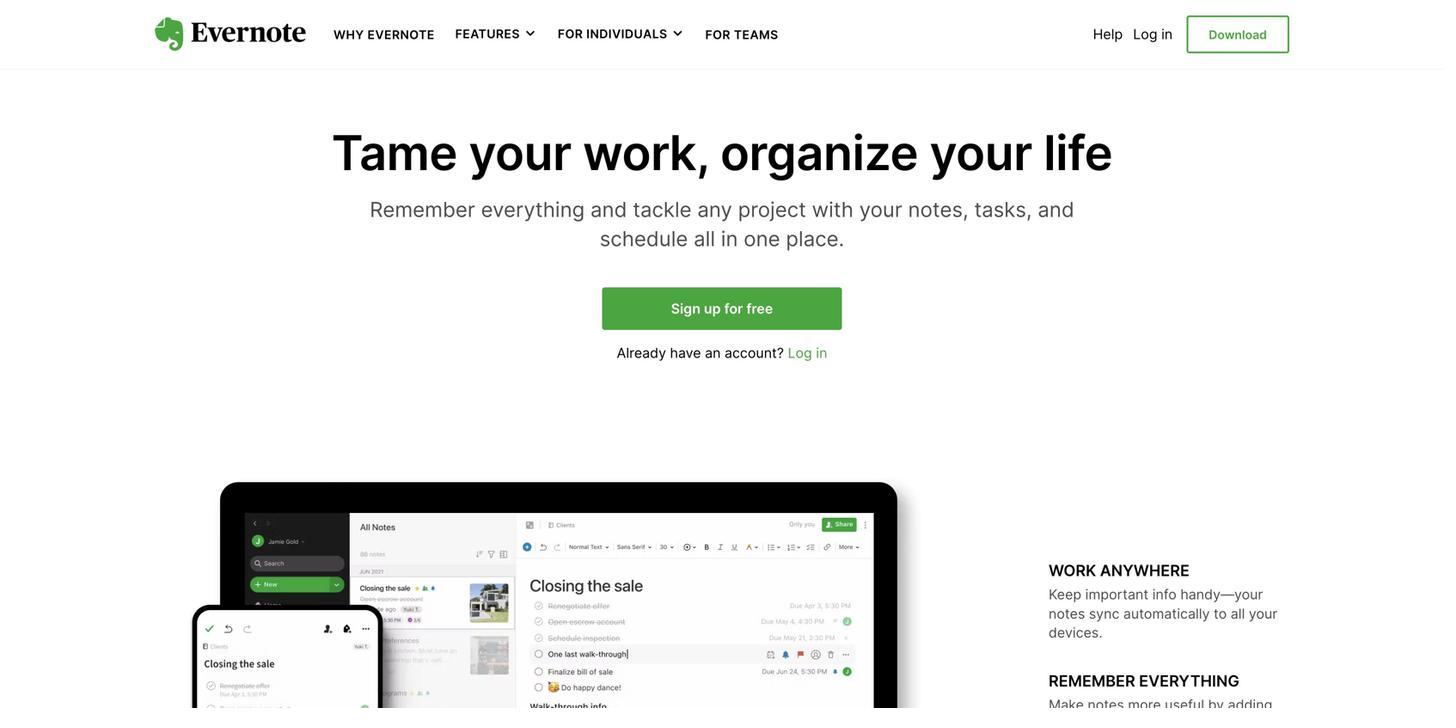 Task type: describe. For each thing, give the bounding box(es) containing it.
for for for individuals
[[558, 27, 583, 41]]

work,
[[583, 123, 709, 182]]

place.
[[786, 226, 845, 251]]

work anywhere keep important info handy—your notes sync automatically to all your devices.
[[1049, 562, 1278, 642]]

help
[[1093, 26, 1123, 43]]

info
[[1153, 586, 1177, 603]]

important
[[1086, 586, 1149, 603]]

download link
[[1187, 15, 1290, 53]]

notes
[[1049, 606, 1085, 622]]

everything for remember everything and tackle any project with your notes, tasks, and schedule all in one place.
[[481, 197, 585, 222]]

free
[[747, 300, 773, 317]]

2 and from the left
[[1038, 197, 1075, 222]]

sign
[[671, 300, 701, 317]]

1 vertical spatial log
[[788, 345, 812, 362]]

anywhere
[[1100, 562, 1190, 581]]

organize
[[720, 123, 918, 182]]

automatically
[[1124, 606, 1210, 622]]

help link
[[1093, 26, 1123, 43]]

have
[[670, 345, 701, 362]]

evernote logo image
[[155, 17, 306, 51]]

work
[[1049, 562, 1096, 581]]

tame
[[332, 123, 457, 182]]

keep
[[1049, 586, 1082, 603]]

features button
[[455, 26, 537, 43]]

for
[[724, 300, 743, 317]]

life
[[1044, 123, 1113, 182]]

schedule
[[600, 226, 688, 251]]

already have an account? log in
[[617, 345, 828, 362]]

everything for remember everything
[[1139, 672, 1240, 691]]

for for for teams
[[706, 28, 731, 42]]

up
[[704, 300, 721, 317]]

account?
[[725, 345, 784, 362]]

project
[[738, 197, 806, 222]]

1 vertical spatial log in link
[[788, 345, 828, 362]]

for individuals button
[[558, 26, 685, 43]]

remember for remember everything and tackle any project with your notes, tasks, and schedule all in one place.
[[370, 197, 475, 222]]

your inside the remember everything and tackle any project with your notes, tasks, and schedule all in one place.
[[860, 197, 903, 222]]

remember for remember everything
[[1049, 672, 1136, 691]]

your inside work anywhere keep important info handy—your notes sync automatically to all your devices.
[[1249, 606, 1278, 622]]



Task type: locate. For each thing, give the bounding box(es) containing it.
1 horizontal spatial remember
[[1049, 672, 1136, 691]]

remember down devices.
[[1049, 672, 1136, 691]]

2 vertical spatial in
[[816, 345, 828, 362]]

1 and from the left
[[591, 197, 627, 222]]

log right help
[[1133, 26, 1158, 43]]

0 horizontal spatial everything
[[481, 197, 585, 222]]

remember everything
[[1049, 672, 1240, 691]]

download
[[1209, 28, 1267, 42]]

everything
[[481, 197, 585, 222], [1139, 672, 1240, 691]]

and right tasks,
[[1038, 197, 1075, 222]]

devices.
[[1049, 625, 1103, 642]]

1 vertical spatial remember
[[1049, 672, 1136, 691]]

all
[[694, 226, 715, 251], [1231, 606, 1245, 622]]

why
[[334, 28, 364, 42]]

all inside work anywhere keep important info handy—your notes sync automatically to all your devices.
[[1231, 606, 1245, 622]]

0 vertical spatial everything
[[481, 197, 585, 222]]

0 horizontal spatial in
[[721, 226, 738, 251]]

1 horizontal spatial for
[[706, 28, 731, 42]]

remember down tame
[[370, 197, 475, 222]]

for left individuals
[[558, 27, 583, 41]]

1 vertical spatial all
[[1231, 606, 1245, 622]]

remember everything and tackle any project with your notes, tasks, and schedule all in one place.
[[370, 197, 1075, 251]]

0 horizontal spatial for
[[558, 27, 583, 41]]

in
[[1162, 26, 1173, 43], [721, 226, 738, 251], [816, 345, 828, 362]]

1 horizontal spatial and
[[1038, 197, 1075, 222]]

why evernote
[[334, 28, 435, 42]]

for
[[558, 27, 583, 41], [706, 28, 731, 42]]

tasks,
[[975, 197, 1032, 222]]

notes,
[[908, 197, 969, 222]]

0 horizontal spatial and
[[591, 197, 627, 222]]

for teams
[[706, 28, 779, 42]]

for left teams on the right of page
[[706, 28, 731, 42]]

everything inside the remember everything and tackle any project with your notes, tasks, and schedule all in one place.
[[481, 197, 585, 222]]

log right account?
[[788, 345, 812, 362]]

to
[[1214, 606, 1227, 622]]

all down any
[[694, 226, 715, 251]]

in inside the remember everything and tackle any project with your notes, tasks, and schedule all in one place.
[[721, 226, 738, 251]]

0 horizontal spatial log
[[788, 345, 812, 362]]

for teams link
[[706, 26, 779, 43]]

log
[[1133, 26, 1158, 43], [788, 345, 812, 362]]

sign up for free
[[671, 300, 773, 317]]

log in link right help
[[1133, 26, 1173, 43]]

0 horizontal spatial all
[[694, 226, 715, 251]]

any
[[698, 197, 732, 222]]

1 horizontal spatial log
[[1133, 26, 1158, 43]]

0 vertical spatial remember
[[370, 197, 475, 222]]

in down any
[[721, 226, 738, 251]]

1 horizontal spatial log in link
[[1133, 26, 1173, 43]]

0 vertical spatial all
[[694, 226, 715, 251]]

teams
[[734, 28, 779, 42]]

individuals
[[587, 27, 668, 41]]

an
[[705, 345, 721, 362]]

tackle
[[633, 197, 692, 222]]

1 horizontal spatial all
[[1231, 606, 1245, 622]]

log in link right account?
[[788, 345, 828, 362]]

for individuals
[[558, 27, 668, 41]]

for inside button
[[558, 27, 583, 41]]

remember
[[370, 197, 475, 222], [1049, 672, 1136, 691]]

your
[[469, 123, 571, 182], [930, 123, 1032, 182], [860, 197, 903, 222], [1249, 606, 1278, 622]]

1 horizontal spatial in
[[816, 345, 828, 362]]

handy—your
[[1181, 586, 1263, 603]]

0 horizontal spatial remember
[[370, 197, 475, 222]]

with
[[812, 197, 854, 222]]

sign up for free link
[[602, 288, 842, 330]]

all right to at the right of the page
[[1231, 606, 1245, 622]]

1 vertical spatial everything
[[1139, 672, 1240, 691]]

0 vertical spatial log in link
[[1133, 26, 1173, 43]]

0 horizontal spatial log in link
[[788, 345, 828, 362]]

remember inside the remember everything and tackle any project with your notes, tasks, and schedule all in one place.
[[370, 197, 475, 222]]

1 horizontal spatial everything
[[1139, 672, 1240, 691]]

1 vertical spatial in
[[721, 226, 738, 251]]

log in link
[[1133, 26, 1173, 43], [788, 345, 828, 362]]

evernote ui on desktop and mobile image
[[155, 473, 980, 708]]

tame your work, organize your life
[[332, 123, 1113, 182]]

features
[[455, 27, 520, 41]]

all inside the remember everything and tackle any project with your notes, tasks, and schedule all in one place.
[[694, 226, 715, 251]]

why evernote link
[[334, 26, 435, 43]]

already
[[617, 345, 666, 362]]

in right help
[[1162, 26, 1173, 43]]

and up schedule
[[591, 197, 627, 222]]

one
[[744, 226, 780, 251]]

in right account?
[[816, 345, 828, 362]]

sync
[[1089, 606, 1120, 622]]

evernote
[[368, 28, 435, 42]]

2 horizontal spatial in
[[1162, 26, 1173, 43]]

0 vertical spatial log
[[1133, 26, 1158, 43]]

log in
[[1133, 26, 1173, 43]]

and
[[591, 197, 627, 222], [1038, 197, 1075, 222]]

0 vertical spatial in
[[1162, 26, 1173, 43]]



Task type: vqa. For each thing, say whether or not it's contained in the screenshot.
other's 'to'
no



